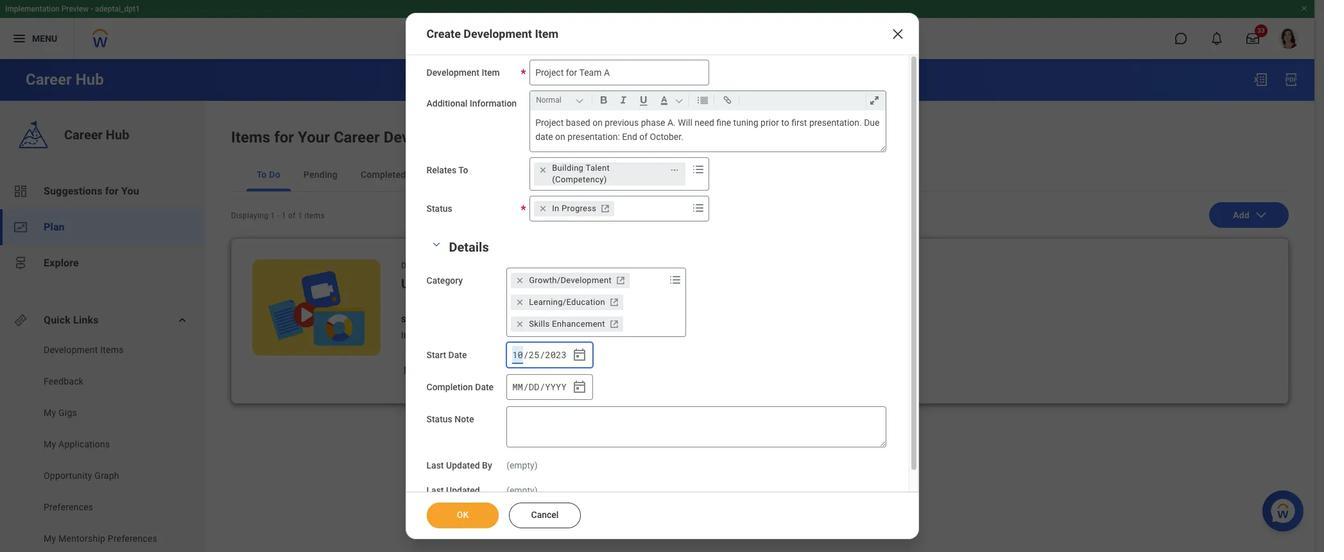 Task type: vqa. For each thing, say whether or not it's contained in the screenshot.
enable business growth
no



Task type: locate. For each thing, give the bounding box(es) containing it.
calendar image
[[572, 347, 587, 363]]

end
[[622, 132, 637, 142]]

updated
[[537, 315, 567, 324], [446, 460, 480, 471], [446, 485, 480, 495]]

adeptai_dpt1
[[95, 4, 140, 13]]

last for last updated
[[427, 485, 444, 495]]

opportunity
[[44, 471, 92, 481]]

to left do
[[257, 169, 267, 180]]

1 horizontal spatial date
[[475, 382, 494, 392]]

0 horizontal spatial items
[[100, 345, 124, 355]]

0 horizontal spatial preferences
[[44, 502, 93, 512]]

0 vertical spatial (empty)
[[507, 460, 538, 471]]

development up update
[[401, 261, 460, 270]]

2 (empty) from the top
[[507, 485, 538, 495]]

development inside development item update resume
[[401, 261, 460, 270]]

applications
[[58, 439, 110, 449]]

details group
[[427, 237, 888, 497]]

0 vertical spatial on
[[593, 117, 603, 128]]

progress
[[562, 204, 597, 213], [411, 330, 448, 340]]

for left your
[[274, 128, 294, 146]]

development up relates
[[384, 128, 475, 146]]

date for mm / dd / yyyy
[[475, 382, 494, 392]]

ext link image down ext link image
[[608, 318, 621, 331]]

0 vertical spatial items
[[231, 128, 270, 146]]

1
[[271, 211, 275, 220], [282, 211, 286, 220], [298, 211, 302, 220]]

2 my from the top
[[44, 439, 56, 449]]

status up chevron down image
[[427, 204, 452, 214]]

0 horizontal spatial 1
[[271, 211, 275, 220]]

arrow right image
[[521, 363, 534, 376]]

list
[[0, 173, 205, 281], [0, 343, 205, 548]]

bold image
[[595, 92, 613, 108]]

last
[[519, 315, 534, 324], [427, 460, 444, 471], [427, 485, 444, 495]]

presentation:
[[568, 132, 620, 142]]

project based on previous phase a. will need fine tuning prior to first presentation. due date on presentation: end of october.
[[536, 117, 882, 142]]

date
[[448, 350, 467, 360], [475, 382, 494, 392]]

1 vertical spatial items
[[100, 345, 124, 355]]

details button
[[449, 239, 489, 255]]

0 vertical spatial progress
[[562, 204, 597, 213]]

a.
[[668, 117, 676, 128]]

in down the (competency) on the top left of page
[[552, 204, 559, 213]]

0 vertical spatial -
[[91, 4, 93, 13]]

last up last updated
[[427, 460, 444, 471]]

manage
[[404, 365, 437, 375]]

by for last updated by
[[482, 460, 492, 471]]

status in progress
[[401, 315, 448, 340]]

building talent (competency)
[[552, 163, 610, 184]]

3 1 from the left
[[298, 211, 302, 220]]

of right end
[[640, 132, 648, 142]]

0 vertical spatial of
[[640, 132, 648, 142]]

1 list from the top
[[0, 173, 205, 281]]

you
[[121, 185, 139, 197]]

on
[[593, 117, 603, 128], [555, 132, 565, 142]]

by inside last updated by me
[[569, 315, 578, 324]]

1 vertical spatial in
[[401, 330, 409, 340]]

items selected list box
[[507, 270, 666, 334]]

x small image left building
[[537, 164, 550, 177]]

1 vertical spatial (empty)
[[507, 485, 538, 495]]

1 horizontal spatial items
[[231, 128, 270, 146]]

last down "last updated by"
[[427, 485, 444, 495]]

item down 'details' button
[[462, 261, 481, 270]]

1 horizontal spatial preferences
[[108, 533, 157, 544]]

completion date group
[[507, 374, 593, 400]]

2 list from the top
[[0, 343, 205, 548]]

ext link image up ext link image
[[614, 274, 627, 287]]

3 my from the top
[[44, 533, 56, 544]]

hub
[[76, 71, 104, 89], [106, 127, 129, 143]]

updated for last updated by me
[[537, 315, 567, 324]]

(empty) for last updated
[[507, 485, 538, 495]]

1 horizontal spatial by
[[569, 315, 578, 324]]

1 horizontal spatial of
[[640, 132, 648, 142]]

progress up start
[[411, 330, 448, 340]]

status
[[427, 204, 452, 214], [401, 315, 425, 324], [427, 414, 452, 424]]

growth/development
[[529, 275, 612, 285]]

date up manage development item
[[448, 350, 467, 360]]

date down manage development item
[[475, 382, 494, 392]]

x small image inside in progress, press delete to clear value, ctrl + enter opens in new window. option
[[537, 202, 550, 215]]

x small image down x small icon
[[514, 296, 527, 309]]

0 horizontal spatial -
[[91, 4, 93, 13]]

0 horizontal spatial for
[[105, 185, 119, 197]]

timeline milestone image
[[13, 256, 28, 271]]

on right "date"
[[555, 132, 565, 142]]

ext link image for in progress
[[599, 202, 612, 215]]

profile logan mcneil element
[[1271, 24, 1307, 53]]

normal group
[[534, 91, 888, 110]]

tab list inside 'main content'
[[231, 158, 1289, 192]]

items up the "to do" 'button'
[[231, 128, 270, 146]]

my for my mentorship preferences
[[44, 533, 56, 544]]

for
[[274, 128, 294, 146], [105, 185, 119, 197]]

0 horizontal spatial of
[[288, 211, 296, 220]]

career
[[26, 71, 72, 89], [64, 127, 103, 143], [334, 128, 380, 146]]

items
[[231, 128, 270, 146], [100, 345, 124, 355]]

1 vertical spatial list
[[0, 343, 205, 548]]

1 horizontal spatial progress
[[562, 204, 597, 213]]

in
[[552, 204, 559, 213], [401, 330, 409, 340]]

1 vertical spatial my
[[44, 439, 56, 449]]

link image
[[719, 92, 736, 108]]

to right relates
[[459, 165, 468, 175]]

/
[[523, 348, 529, 361], [540, 348, 545, 361], [523, 380, 529, 393], [540, 380, 545, 393]]

0 vertical spatial list
[[0, 173, 205, 281]]

2 vertical spatial ext link image
[[608, 318, 621, 331]]

growth/development element
[[529, 275, 612, 286]]

status down update
[[401, 315, 425, 324]]

updated inside last updated by me
[[537, 315, 567, 324]]

1 horizontal spatial in
[[552, 204, 559, 213]]

last up me
[[519, 315, 534, 324]]

2 horizontal spatial 1
[[298, 211, 302, 220]]

status inside details 'group'
[[427, 414, 452, 424]]

main content
[[0, 59, 1315, 552]]

development up "completion date"
[[440, 365, 495, 375]]

- inside banner
[[91, 4, 93, 13]]

development item update resume
[[401, 261, 489, 291]]

2023
[[545, 348, 567, 361]]

feedback link
[[42, 375, 174, 388]]

last updated by
[[427, 460, 492, 471]]

prompts image
[[691, 162, 706, 177], [691, 200, 706, 216], [668, 272, 683, 288]]

0 vertical spatial last
[[519, 315, 534, 324]]

0 vertical spatial status
[[427, 204, 452, 214]]

my for my gigs
[[44, 408, 56, 418]]

prompts image for status
[[691, 200, 706, 216]]

my
[[44, 408, 56, 418], [44, 439, 56, 449], [44, 533, 56, 544]]

by up ok 'button'
[[482, 460, 492, 471]]

- right displaying on the left top of the page
[[277, 211, 280, 220]]

x small image left in progress element
[[537, 202, 550, 215]]

0 vertical spatial updated
[[537, 315, 567, 324]]

1 horizontal spatial 1
[[282, 211, 286, 220]]

2 vertical spatial my
[[44, 533, 56, 544]]

1 vertical spatial updated
[[446, 460, 480, 471]]

0 vertical spatial hub
[[76, 71, 104, 89]]

preferences down preferences link
[[108, 533, 157, 544]]

my applications
[[44, 439, 110, 449]]

1 vertical spatial status
[[401, 315, 425, 324]]

preferences
[[44, 502, 93, 512], [108, 533, 157, 544]]

1 horizontal spatial -
[[277, 211, 280, 220]]

2 vertical spatial prompts image
[[668, 272, 683, 288]]

ext link image
[[608, 296, 621, 309]]

presentation.
[[809, 117, 862, 128]]

opportunity graph
[[44, 471, 119, 481]]

0 horizontal spatial to
[[257, 169, 267, 180]]

tab list
[[231, 158, 1289, 192]]

plan link
[[0, 209, 205, 245]]

close environment banner image
[[1301, 4, 1308, 12]]

item
[[535, 27, 559, 40], [482, 67, 500, 78], [462, 261, 481, 270], [497, 365, 516, 375]]

item inside button
[[497, 365, 516, 375]]

/ right the 25
[[540, 348, 545, 361]]

displaying 1 - 1 of 1 items
[[231, 211, 325, 220]]

/ right dd
[[540, 380, 545, 393]]

start date
[[427, 350, 467, 360]]

items
[[305, 211, 325, 220]]

ext link image inside in progress, press delete to clear value, ctrl + enter opens in new window. option
[[599, 202, 612, 215]]

0 horizontal spatial date
[[448, 350, 467, 360]]

1 vertical spatial by
[[482, 460, 492, 471]]

related actions image
[[670, 166, 679, 175]]

x small image for learning/education
[[514, 296, 527, 309]]

1 vertical spatial hub
[[106, 127, 129, 143]]

development
[[464, 27, 532, 40], [427, 67, 480, 78], [384, 128, 475, 146], [401, 261, 460, 270], [44, 345, 98, 355], [440, 365, 495, 375]]

career hub
[[26, 71, 104, 89], [64, 127, 129, 143]]

1 vertical spatial last
[[427, 460, 444, 471]]

1 (empty) from the top
[[507, 460, 538, 471]]

status inside status in progress
[[401, 315, 425, 324]]

1 vertical spatial progress
[[411, 330, 448, 340]]

1 my from the top
[[44, 408, 56, 418]]

for left you
[[105, 185, 119, 197]]

building talent (competency) element
[[552, 162, 663, 186]]

item down 10
[[497, 365, 516, 375]]

by
[[569, 315, 578, 324], [482, 460, 492, 471]]

0 horizontal spatial progress
[[411, 330, 448, 340]]

last inside last updated by me
[[519, 315, 534, 324]]

last for last updated by me
[[519, 315, 534, 324]]

1 vertical spatial prompts image
[[691, 200, 706, 216]]

ext link image for skills enhancement
[[608, 318, 621, 331]]

0 vertical spatial for
[[274, 128, 294, 146]]

Development Item text field
[[530, 60, 709, 85]]

x small image inside skills enhancement, press delete to clear value, ctrl + enter opens in new window. option
[[514, 318, 527, 331]]

1 horizontal spatial for
[[274, 128, 294, 146]]

ext link image
[[599, 202, 612, 215], [614, 274, 627, 287], [608, 318, 621, 331]]

- right preview
[[91, 4, 93, 13]]

prior
[[761, 117, 779, 128]]

/ right mm
[[523, 380, 529, 393]]

0 horizontal spatial hub
[[76, 71, 104, 89]]

0 vertical spatial ext link image
[[599, 202, 612, 215]]

items for your career development
[[231, 128, 475, 146]]

1 horizontal spatial to
[[459, 165, 468, 175]]

inbox large image
[[1247, 32, 1260, 45]]

by for last updated by me
[[569, 315, 578, 324]]

status for status in progress
[[401, 315, 425, 324]]

progress down the (competency) on the top left of page
[[562, 204, 597, 213]]

project
[[536, 117, 564, 128]]

1 1 from the left
[[271, 211, 275, 220]]

create
[[427, 27, 461, 40]]

tab list containing to do
[[231, 158, 1289, 192]]

1 vertical spatial for
[[105, 185, 119, 197]]

by down 'learning/education, press delete to clear value, ctrl + enter opens in new window.' option
[[569, 315, 578, 324]]

suggestions for you
[[44, 185, 139, 197]]

status left note
[[427, 414, 452, 424]]

italic image
[[615, 92, 632, 108]]

0 vertical spatial date
[[448, 350, 467, 360]]

ext link image inside skills enhancement, press delete to clear value, ctrl + enter opens in new window. option
[[608, 318, 621, 331]]

completion
[[427, 382, 473, 392]]

development item
[[427, 67, 500, 78]]

of left items
[[288, 211, 296, 220]]

items up the feedback link on the left
[[100, 345, 124, 355]]

my left mentorship
[[44, 533, 56, 544]]

/ right 10
[[523, 348, 529, 361]]

x small image
[[514, 274, 527, 287]]

(empty) for last updated by
[[507, 460, 538, 471]]

relates
[[427, 165, 457, 175]]

2 vertical spatial status
[[427, 414, 452, 424]]

0 vertical spatial my
[[44, 408, 56, 418]]

0 vertical spatial by
[[569, 315, 578, 324]]

preferences down opportunity
[[44, 502, 93, 512]]

0 horizontal spatial in
[[401, 330, 409, 340]]

x small image inside the building talent (competency), press delete to clear value. 'option'
[[537, 164, 550, 177]]

explore link
[[0, 245, 205, 281]]

0 vertical spatial in
[[552, 204, 559, 213]]

1 vertical spatial -
[[277, 211, 280, 220]]

ext link image right in progress element
[[599, 202, 612, 215]]

list containing development items
[[0, 343, 205, 548]]

x small image for in progress
[[537, 202, 550, 215]]

development up additional
[[427, 67, 480, 78]]

x image
[[890, 26, 906, 42]]

1 vertical spatial ext link image
[[614, 274, 627, 287]]

my down my gigs
[[44, 439, 56, 449]]

in up manage
[[401, 330, 409, 340]]

bulleted list image
[[694, 92, 711, 108]]

notifications large image
[[1211, 32, 1224, 45]]

phase
[[641, 117, 665, 128]]

by inside details 'group'
[[482, 460, 492, 471]]

x small image for skills enhancement
[[514, 318, 527, 331]]

previous
[[605, 117, 639, 128]]

on up presentation:
[[593, 117, 603, 128]]

0 vertical spatial prompts image
[[691, 162, 706, 177]]

suggestions
[[44, 185, 102, 197]]

create development item
[[427, 27, 559, 40]]

additional
[[427, 98, 468, 108]]

0 horizontal spatial by
[[482, 460, 492, 471]]

in progress
[[552, 204, 597, 213]]

1 horizontal spatial on
[[593, 117, 603, 128]]

x small image
[[537, 164, 550, 177], [537, 202, 550, 215], [514, 296, 527, 309], [514, 318, 527, 331]]

1 vertical spatial date
[[475, 382, 494, 392]]

building talent (competency), press delete to clear value. option
[[534, 162, 686, 186]]

my left the gigs
[[44, 408, 56, 418]]

2 vertical spatial updated
[[446, 485, 480, 495]]

manage development item
[[404, 365, 516, 375]]

start
[[427, 350, 446, 360]]

x small image left skills
[[514, 318, 527, 331]]

last updated by me
[[519, 315, 578, 340]]

ok button
[[427, 503, 498, 528]]

2 vertical spatial last
[[427, 485, 444, 495]]

0 horizontal spatial on
[[555, 132, 565, 142]]



Task type: describe. For each thing, give the bounding box(es) containing it.
in inside status in progress
[[401, 330, 409, 340]]

status for status
[[427, 204, 452, 214]]

in inside option
[[552, 204, 559, 213]]

of inside project based on previous phase a. will need fine tuning prior to first presentation. due date on presentation: end of october.
[[640, 132, 648, 142]]

learning/education, press delete to clear value, ctrl + enter opens in new window. option
[[511, 295, 623, 310]]

graph
[[95, 471, 119, 481]]

calendar image
[[572, 379, 587, 395]]

will
[[678, 117, 693, 128]]

main content containing career hub
[[0, 59, 1315, 552]]

october.
[[650, 132, 684, 142]]

updated for last updated by
[[446, 460, 480, 471]]

list containing suggestions for you
[[0, 173, 205, 281]]

implementation
[[5, 4, 60, 13]]

to do
[[257, 169, 280, 180]]

0 vertical spatial preferences
[[44, 502, 93, 512]]

need
[[695, 117, 714, 128]]

export to excel image
[[1253, 72, 1269, 87]]

2 1 from the left
[[282, 211, 286, 220]]

updated for last updated
[[446, 485, 480, 495]]

opportunity graph link
[[42, 469, 174, 482]]

in progress, press delete to clear value, ctrl + enter opens in new window. option
[[534, 201, 615, 216]]

details
[[449, 239, 489, 255]]

preferences link
[[42, 501, 174, 514]]

gigs
[[58, 408, 77, 418]]

onboarding home image
[[13, 220, 28, 235]]

date
[[536, 132, 553, 142]]

x small image for building talent (competency)
[[537, 164, 550, 177]]

enhancement
[[552, 319, 605, 329]]

chevron down image
[[429, 240, 444, 249]]

your
[[298, 128, 330, 146]]

Additional Information text field
[[530, 110, 886, 152]]

10 / 25 / 2023
[[512, 348, 567, 361]]

dashboard image
[[13, 184, 28, 199]]

prompts image for relates to
[[691, 162, 706, 177]]

development items
[[44, 345, 124, 355]]

learning/education
[[529, 297, 605, 307]]

pending
[[304, 169, 338, 180]]

my mentorship preferences
[[44, 533, 157, 544]]

completed button
[[350, 158, 416, 191]]

my for my applications
[[44, 439, 56, 449]]

search image
[[500, 31, 515, 46]]

skills enhancement, press delete to clear value, ctrl + enter opens in new window. option
[[511, 316, 623, 332]]

date for 10 / 25 / 2023
[[448, 350, 467, 360]]

in progress element
[[552, 203, 597, 214]]

progress inside option
[[562, 204, 597, 213]]

last updated
[[427, 485, 480, 495]]

item up information
[[482, 67, 500, 78]]

1 vertical spatial of
[[288, 211, 296, 220]]

resume
[[446, 276, 489, 291]]

tuning
[[734, 117, 759, 128]]

item right search icon
[[535, 27, 559, 40]]

start date group
[[507, 342, 593, 368]]

manage development item button
[[396, 357, 539, 383]]

10
[[512, 348, 523, 361]]

dd
[[529, 380, 540, 393]]

normal
[[536, 96, 561, 105]]

my applications link
[[42, 438, 174, 451]]

1 horizontal spatial hub
[[106, 127, 129, 143]]

Status Note text field
[[507, 406, 886, 447]]

yyyy
[[545, 380, 567, 393]]

to do button
[[247, 158, 291, 191]]

preview
[[61, 4, 89, 13]]

cancel button
[[509, 503, 581, 528]]

development up development item
[[464, 27, 532, 40]]

1 vertical spatial career hub
[[64, 127, 129, 143]]

development items link
[[42, 343, 174, 356]]

category
[[427, 275, 463, 286]]

learning/education element
[[529, 297, 605, 308]]

plan
[[44, 221, 65, 233]]

for for your
[[274, 128, 294, 146]]

underline image
[[635, 92, 653, 108]]

completed
[[361, 169, 406, 180]]

based
[[566, 117, 590, 128]]

maximize image
[[866, 92, 883, 108]]

skills enhancement
[[529, 319, 605, 329]]

implementation preview -   adeptai_dpt1 banner
[[0, 0, 1315, 59]]

implementation preview -   adeptai_dpt1
[[5, 4, 140, 13]]

do
[[269, 169, 280, 180]]

last for last updated by
[[427, 460, 444, 471]]

feedback
[[44, 376, 84, 386]]

additional information
[[427, 98, 517, 108]]

relates to
[[427, 165, 468, 175]]

explore
[[44, 257, 79, 269]]

ext link image for growth/development
[[614, 274, 627, 287]]

prompts image for category
[[668, 272, 683, 288]]

completion date
[[427, 382, 494, 392]]

for for you
[[105, 185, 119, 197]]

view printable version (pdf) image
[[1284, 72, 1299, 87]]

skills enhancement element
[[529, 318, 605, 330]]

pending button
[[293, 158, 348, 191]]

details dialog
[[405, 13, 919, 539]]

- for adeptai_dpt1
[[91, 4, 93, 13]]

note
[[455, 414, 474, 424]]

- for 1
[[277, 211, 280, 220]]

my mentorship preferences link
[[42, 532, 174, 545]]

suggestions for you link
[[0, 173, 205, 209]]

information
[[470, 98, 517, 108]]

0 vertical spatial career hub
[[26, 71, 104, 89]]

1 vertical spatial preferences
[[108, 533, 157, 544]]

building
[[552, 163, 584, 173]]

first
[[792, 117, 807, 128]]

skills
[[529, 319, 550, 329]]

to inside 'button'
[[257, 169, 267, 180]]

mentorship
[[58, 533, 105, 544]]

to inside details dialog
[[459, 165, 468, 175]]

normal button
[[534, 93, 589, 107]]

my gigs
[[44, 408, 77, 418]]

me
[[519, 330, 532, 340]]

growth/development, press delete to clear value, ctrl + enter opens in new window. option
[[511, 273, 630, 288]]

development inside button
[[440, 365, 495, 375]]

status note
[[427, 414, 474, 424]]

items inside list
[[100, 345, 124, 355]]

1 vertical spatial on
[[555, 132, 565, 142]]

25
[[529, 348, 540, 361]]

progress inside status in progress
[[411, 330, 448, 340]]

(competency)
[[552, 175, 607, 184]]

due
[[864, 117, 880, 128]]

ok
[[457, 510, 468, 520]]

talent
[[586, 163, 610, 173]]

cancel
[[531, 510, 558, 520]]

my gigs link
[[42, 406, 174, 419]]

item inside development item update resume
[[462, 261, 481, 270]]

to
[[781, 117, 789, 128]]

fine
[[717, 117, 731, 128]]

development up feedback
[[44, 345, 98, 355]]

status for status note
[[427, 414, 452, 424]]



